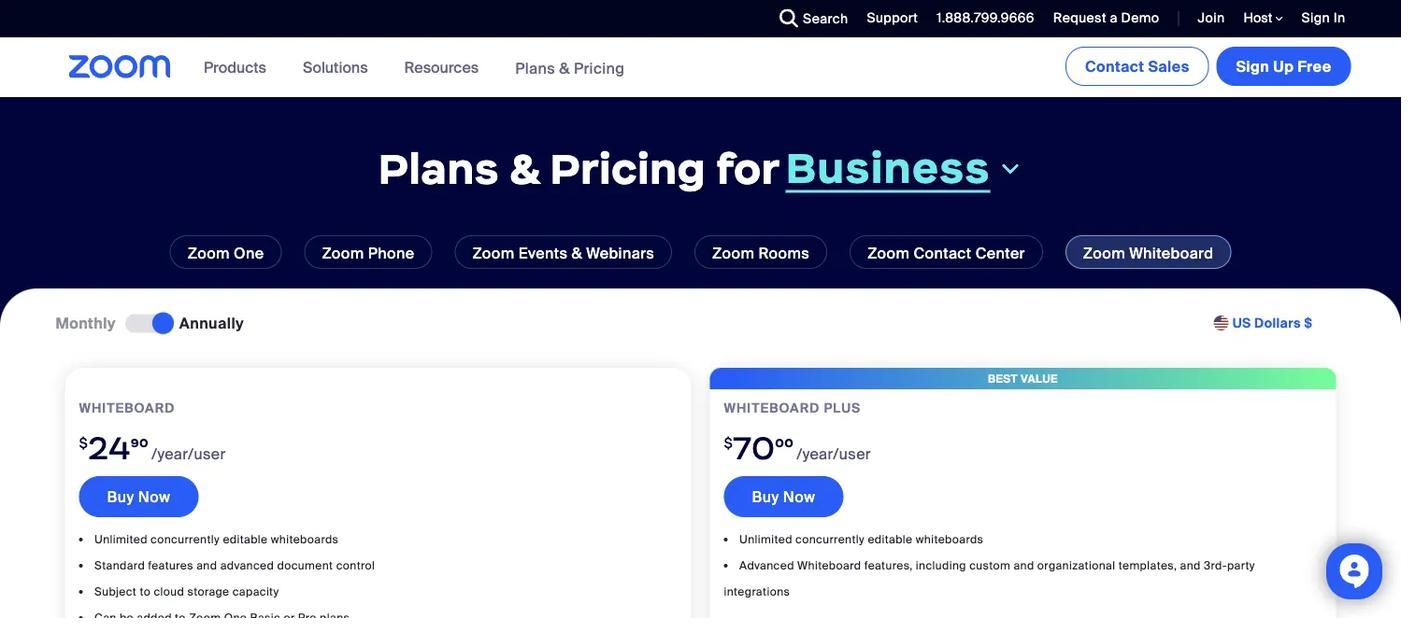 Task type: locate. For each thing, give the bounding box(es) containing it.
1.888.799.9666 button
[[923, 0, 1040, 37], [937, 9, 1035, 27]]

1 editable from the left
[[223, 533, 268, 547]]

and right custom
[[1014, 559, 1035, 573]]

buy down 24
[[107, 487, 134, 507]]

buy now down '$ 70 00 /year/user'
[[752, 487, 816, 507]]

0 vertical spatial pricing
[[574, 58, 625, 78]]

1 buy now from the left
[[107, 487, 170, 507]]

value
[[1021, 372, 1058, 386]]

00
[[775, 436, 794, 451]]

/year/user
[[151, 445, 226, 465], [797, 445, 871, 465]]

/year/user down plus
[[797, 445, 871, 465]]

& for plans & pricing
[[559, 58, 570, 78]]

0 vertical spatial &
[[559, 58, 570, 78]]

unlimited concurrently editable whiteboards up standard features and advanced document control
[[94, 533, 339, 547]]

0 horizontal spatial $
[[79, 434, 88, 452]]

1 horizontal spatial and
[[1014, 559, 1035, 573]]

1 horizontal spatial &
[[559, 58, 570, 78]]

whiteboard plus
[[724, 400, 861, 417]]

1 now from the left
[[138, 487, 170, 507]]

join link
[[1184, 0, 1230, 37], [1198, 9, 1225, 27]]

0 horizontal spatial unlimited
[[94, 533, 148, 547]]

0 horizontal spatial plans
[[378, 142, 499, 195]]

1 zoom from the left
[[188, 244, 230, 263]]

6 zoom from the left
[[1084, 244, 1126, 263]]

& inside product information navigation
[[559, 58, 570, 78]]

0 horizontal spatial buy
[[107, 487, 134, 507]]

0 horizontal spatial concurrently
[[151, 533, 220, 547]]

main content
[[0, 37, 1402, 619]]

unlimited
[[94, 533, 148, 547], [740, 533, 793, 547]]

0 horizontal spatial now
[[138, 487, 170, 507]]

one
[[234, 244, 264, 263]]

demo
[[1122, 9, 1160, 27]]

sign inside button
[[1237, 57, 1270, 76]]

business button
[[786, 141, 1023, 194]]

in
[[1334, 9, 1346, 27]]

$ inside $ 24 90 /year/user
[[79, 434, 88, 452]]

phone
[[368, 244, 415, 263]]

0 horizontal spatial contact
[[914, 244, 972, 263]]

1 horizontal spatial sign
[[1302, 9, 1330, 27]]

2 concurrently from the left
[[796, 533, 865, 547]]

1 horizontal spatial unlimited concurrently editable whiteboards
[[740, 533, 984, 547]]

request
[[1054, 9, 1107, 27]]

sign
[[1302, 9, 1330, 27], [1237, 57, 1270, 76]]

1 horizontal spatial plans
[[515, 58, 555, 78]]

0 horizontal spatial buy now link
[[79, 477, 198, 518]]

now
[[138, 487, 170, 507], [783, 487, 816, 507]]

1 horizontal spatial buy now link
[[724, 477, 844, 518]]

1 whiteboards from the left
[[271, 533, 339, 547]]

2 buy now from the left
[[752, 487, 816, 507]]

1 /year/user from the left
[[151, 445, 226, 465]]

search button
[[766, 0, 853, 37]]

concurrently up features
[[151, 533, 220, 547]]

sign for sign up free
[[1237, 57, 1270, 76]]

2 now from the left
[[783, 487, 816, 507]]

buy for second buy now link from the right
[[107, 487, 134, 507]]

sign left 'in'
[[1302, 9, 1330, 27]]

plans
[[515, 58, 555, 78], [378, 142, 499, 195]]

and up the storage
[[197, 559, 217, 573]]

buy now link down '$ 70 00 /year/user'
[[724, 477, 844, 518]]

1 vertical spatial contact
[[914, 244, 972, 263]]

document
[[277, 559, 333, 573]]

sign for sign in
[[1302, 9, 1330, 27]]

1 horizontal spatial concurrently
[[796, 533, 865, 547]]

party
[[1228, 559, 1255, 573]]

$ left 90
[[79, 434, 88, 452]]

&
[[559, 58, 570, 78], [509, 142, 540, 195], [572, 244, 583, 263]]

2 editable from the left
[[868, 533, 913, 547]]

$ left 00
[[724, 434, 733, 452]]

zoom for zoom phone
[[322, 244, 364, 263]]

editable for including
[[868, 533, 913, 547]]

pricing inside product information navigation
[[574, 58, 625, 78]]

1 horizontal spatial unlimited
[[740, 533, 793, 547]]

unlimited up 'standard' on the bottom of the page
[[94, 533, 148, 547]]

unlimited up advanced
[[740, 533, 793, 547]]

banner
[[46, 37, 1355, 99]]

$ inside '$ 70 00 /year/user'
[[724, 434, 733, 452]]

1 horizontal spatial whiteboards
[[916, 533, 984, 547]]

$
[[1305, 315, 1313, 332], [79, 434, 88, 452], [724, 434, 733, 452]]

support
[[867, 9, 918, 27]]

70
[[733, 428, 775, 469]]

buy for 1st buy now link from right
[[752, 487, 779, 507]]

control
[[336, 559, 375, 573]]

4 zoom from the left
[[713, 244, 755, 263]]

webinars
[[586, 244, 655, 263]]

buy now down $ 24 90 /year/user
[[107, 487, 170, 507]]

and left '3rd-'
[[1180, 559, 1201, 573]]

solutions
[[303, 58, 368, 77]]

0 horizontal spatial buy now
[[107, 487, 170, 507]]

subject to cloud storage capacity
[[94, 585, 279, 600]]

1 horizontal spatial buy now
[[752, 487, 816, 507]]

contact
[[1085, 57, 1145, 76], [914, 244, 972, 263]]

zoom phone
[[322, 244, 415, 263]]

unlimited concurrently editable whiteboards
[[94, 533, 339, 547], [740, 533, 984, 547]]

unlimited concurrently editable whiteboards up the features,
[[740, 533, 984, 547]]

2 unlimited from the left
[[740, 533, 793, 547]]

zoom one
[[188, 244, 264, 263]]

now down '$ 70 00 /year/user'
[[783, 487, 816, 507]]

support link
[[853, 0, 923, 37], [867, 9, 918, 27]]

whiteboards up document
[[271, 533, 339, 547]]

0 horizontal spatial &
[[509, 142, 540, 195]]

standard features and advanced document control
[[94, 559, 375, 573]]

contact left center
[[914, 244, 972, 263]]

plans & pricing link
[[515, 58, 625, 78], [515, 58, 625, 78]]

1 horizontal spatial $
[[724, 434, 733, 452]]

concurrently for features
[[151, 533, 220, 547]]

3 and from the left
[[1180, 559, 1201, 573]]

$24.90 per year per user element
[[79, 417, 677, 477]]

product information navigation
[[190, 37, 639, 99]]

$ right dollars
[[1305, 315, 1313, 332]]

products
[[204, 58, 266, 77]]

zoom logo image
[[69, 55, 171, 79]]

now for second buy now link from the right
[[138, 487, 170, 507]]

whiteboards
[[271, 533, 339, 547], [916, 533, 984, 547]]

best
[[988, 372, 1018, 386]]

buy
[[107, 487, 134, 507], [752, 487, 779, 507]]

1 buy from the left
[[107, 487, 134, 507]]

1 horizontal spatial /year/user
[[797, 445, 871, 465]]

2 buy from the left
[[752, 487, 779, 507]]

0 vertical spatial contact
[[1085, 57, 1145, 76]]

3rd-
[[1204, 559, 1228, 573]]

search
[[803, 10, 848, 27]]

1 unlimited from the left
[[94, 533, 148, 547]]

1 concurrently from the left
[[151, 533, 220, 547]]

concurrently up the features,
[[796, 533, 865, 547]]

buy down 70
[[752, 487, 779, 507]]

zoom for zoom one
[[188, 244, 230, 263]]

0 vertical spatial plans
[[515, 58, 555, 78]]

2 /year/user from the left
[[797, 445, 871, 465]]

host
[[1244, 9, 1276, 27]]

2 horizontal spatial and
[[1180, 559, 1201, 573]]

now down $ 24 90 /year/user
[[138, 487, 170, 507]]

cloud
[[154, 585, 184, 600]]

/year/user for 70
[[797, 445, 871, 465]]

now for 1st buy now link from right
[[783, 487, 816, 507]]

whiteboard inside advanced whiteboard features, including custom and organizational templates, and 3rd-party integrations
[[798, 559, 862, 573]]

editable
[[223, 533, 268, 547], [868, 533, 913, 547]]

unlimited concurrently editable whiteboards for features,
[[740, 533, 984, 547]]

2 zoom from the left
[[322, 244, 364, 263]]

2 whiteboards from the left
[[916, 533, 984, 547]]

1 horizontal spatial buy
[[752, 487, 779, 507]]

90
[[131, 436, 149, 451]]

request a demo link
[[1040, 0, 1165, 37], [1054, 9, 1160, 27]]

to
[[140, 585, 151, 600]]

5 zoom from the left
[[868, 244, 910, 263]]

events
[[519, 244, 568, 263]]

concurrently
[[151, 533, 220, 547], [796, 533, 865, 547]]

2 and from the left
[[1014, 559, 1035, 573]]

0 vertical spatial sign
[[1302, 9, 1330, 27]]

banner containing contact sales
[[46, 37, 1355, 99]]

& inside tabs of zoom services tab list
[[572, 244, 583, 263]]

1 horizontal spatial contact
[[1085, 57, 1145, 76]]

pricing inside main content
[[550, 142, 706, 195]]

buy now link down $ 24 90 /year/user
[[79, 477, 198, 518]]

resources button
[[404, 37, 487, 97]]

buy now link
[[79, 477, 198, 518], [724, 477, 844, 518]]

/year/user right 90
[[151, 445, 226, 465]]

2 unlimited concurrently editable whiteboards from the left
[[740, 533, 984, 547]]

unlimited for advanced
[[740, 533, 793, 547]]

custom
[[970, 559, 1011, 573]]

3 zoom from the left
[[473, 244, 515, 263]]

whiteboards up including
[[916, 533, 984, 547]]

rooms
[[759, 244, 810, 263]]

dollars
[[1255, 315, 1301, 332]]

24
[[88, 428, 131, 469]]

contact down a
[[1085, 57, 1145, 76]]

plans inside product information navigation
[[515, 58, 555, 78]]

2 horizontal spatial $
[[1305, 315, 1313, 332]]

editable up the features,
[[868, 533, 913, 547]]

pricing
[[574, 58, 625, 78], [550, 142, 706, 195]]

contact sales link
[[1066, 47, 1209, 86]]

1 vertical spatial &
[[509, 142, 540, 195]]

/year/user inside $ 24 90 /year/user
[[151, 445, 226, 465]]

1 horizontal spatial now
[[783, 487, 816, 507]]

editable up the advanced
[[223, 533, 268, 547]]

0 horizontal spatial and
[[197, 559, 217, 573]]

1 unlimited concurrently editable whiteboards from the left
[[94, 533, 339, 547]]

integrations
[[724, 585, 790, 600]]

1 vertical spatial pricing
[[550, 142, 706, 195]]

us dollars $
[[1233, 315, 1313, 332]]

2 vertical spatial &
[[572, 244, 583, 263]]

1 vertical spatial plans
[[378, 142, 499, 195]]

join link left host
[[1184, 0, 1230, 37]]

including
[[916, 559, 967, 573]]

a
[[1110, 9, 1118, 27]]

plus
[[824, 400, 861, 417]]

0 horizontal spatial unlimited concurrently editable whiteboards
[[94, 533, 339, 547]]

sign left up
[[1237, 57, 1270, 76]]

0 horizontal spatial sign
[[1237, 57, 1270, 76]]

1 horizontal spatial editable
[[868, 533, 913, 547]]

zoom for zoom contact center
[[868, 244, 910, 263]]

2 horizontal spatial &
[[572, 244, 583, 263]]

and
[[197, 559, 217, 573], [1014, 559, 1035, 573], [1180, 559, 1201, 573]]

0 horizontal spatial whiteboards
[[271, 533, 339, 547]]

sign in link
[[1288, 0, 1355, 37], [1302, 9, 1346, 27]]

0 horizontal spatial editable
[[223, 533, 268, 547]]

contact inside tabs of zoom services tab list
[[914, 244, 972, 263]]

plans for plans & pricing for
[[378, 142, 499, 195]]

0 horizontal spatial /year/user
[[151, 445, 226, 465]]

/year/user inside '$ 70 00 /year/user'
[[797, 445, 871, 465]]

1 vertical spatial sign
[[1237, 57, 1270, 76]]



Task type: vqa. For each thing, say whether or not it's contained in the screenshot.
with within Appointment Scheduler Remove the hassle of traditional scheduling with Zoom Scheduler
no



Task type: describe. For each thing, give the bounding box(es) containing it.
zoom contact center
[[868, 244, 1026, 263]]

subject
[[94, 585, 137, 600]]

advanced
[[740, 559, 795, 573]]

pricing for plans & pricing for
[[550, 142, 706, 195]]

sign up free
[[1237, 57, 1332, 76]]

us dollars $ button
[[1233, 315, 1313, 333]]

sales
[[1149, 57, 1190, 76]]

editable for advanced
[[223, 533, 268, 547]]

us
[[1233, 315, 1251, 332]]

contact sales
[[1085, 57, 1190, 76]]

concurrently for whiteboard
[[796, 533, 865, 547]]

meetings navigation
[[1062, 37, 1355, 90]]

zoom events & webinars
[[473, 244, 655, 263]]

$ 70 00 /year/user
[[724, 428, 871, 469]]

free
[[1298, 57, 1332, 76]]

/year/user for 24
[[151, 445, 226, 465]]

whiteboards for custom
[[916, 533, 984, 547]]

for
[[716, 142, 780, 195]]

sign in
[[1302, 9, 1346, 27]]

unlimited concurrently editable whiteboards for and
[[94, 533, 339, 547]]

templates,
[[1119, 559, 1177, 573]]

unlimited for standard
[[94, 533, 148, 547]]

zoom for zoom events & webinars
[[473, 244, 515, 263]]

plans & pricing for
[[378, 142, 780, 195]]

main content containing business
[[0, 37, 1402, 619]]

solutions button
[[303, 37, 376, 97]]

$ for 24
[[79, 434, 88, 452]]

request a demo
[[1054, 9, 1160, 27]]

pricing for plans & pricing
[[574, 58, 625, 78]]

1.888.799.9666
[[937, 9, 1035, 27]]

features,
[[865, 559, 913, 573]]

resources
[[404, 58, 479, 77]]

whiteboards for document
[[271, 533, 339, 547]]

zoom rooms
[[713, 244, 810, 263]]

advanced whiteboard features, including custom and organizational templates, and 3rd-party integrations
[[724, 559, 1255, 600]]

down image
[[998, 158, 1023, 180]]

business
[[786, 141, 991, 194]]

join link up meetings navigation
[[1198, 9, 1225, 27]]

zoom for zoom rooms
[[713, 244, 755, 263]]

advanced
[[220, 559, 274, 573]]

$ 24 90 /year/user
[[79, 428, 226, 469]]

products button
[[204, 37, 275, 97]]

contact inside 'link'
[[1085, 57, 1145, 76]]

zoom whiteboard
[[1084, 244, 1214, 263]]

1 and from the left
[[197, 559, 217, 573]]

$ for 70
[[724, 434, 733, 452]]

host button
[[1244, 9, 1283, 27]]

$ inside popup button
[[1305, 315, 1313, 332]]

features
[[148, 559, 194, 573]]

& for plans & pricing for
[[509, 142, 540, 195]]

$70 per year per user element
[[724, 417, 1323, 477]]

whiteboard inside tabs of zoom services tab list
[[1130, 244, 1214, 263]]

center
[[976, 244, 1026, 263]]

join
[[1198, 9, 1225, 27]]

standard
[[94, 559, 145, 573]]

sign up free button
[[1217, 47, 1352, 86]]

best value
[[988, 372, 1058, 386]]

plans for plans & pricing
[[515, 58, 555, 78]]

capacity
[[233, 585, 279, 600]]

storage
[[187, 585, 230, 600]]

monthly
[[56, 314, 116, 333]]

2 buy now link from the left
[[724, 477, 844, 518]]

plans & pricing
[[515, 58, 625, 78]]

organizational
[[1038, 559, 1116, 573]]

tabs of zoom services tab list
[[28, 236, 1374, 269]]

annually
[[179, 314, 244, 333]]

up
[[1274, 57, 1294, 76]]

1 buy now link from the left
[[79, 477, 198, 518]]

zoom for zoom whiteboard
[[1084, 244, 1126, 263]]



